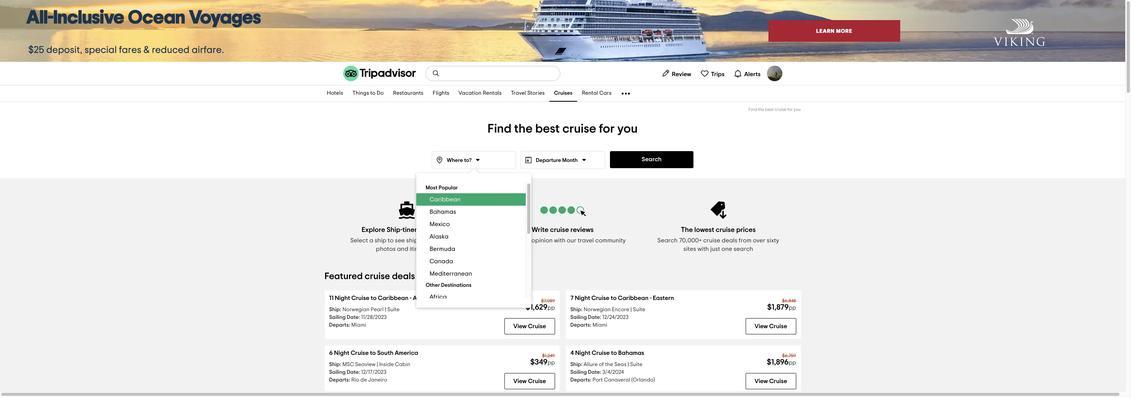 Task type: vqa. For each thing, say whether or not it's contained in the screenshot.
$95 per adult (price varies by group size)
no



Task type: locate. For each thing, give the bounding box(es) containing it.
miami down '11/28/2023'
[[351, 322, 366, 328]]

mexico
[[430, 221, 450, 227]]

canaveral
[[604, 377, 630, 383]]

ship down 6
[[329, 362, 340, 367]]

view
[[514, 323, 527, 329], [755, 323, 768, 329], [514, 378, 527, 384], [755, 378, 768, 384]]

alerts link
[[731, 66, 764, 81]]

pp
[[548, 305, 555, 311], [789, 305, 796, 311], [548, 360, 555, 366], [789, 360, 796, 366]]

norwegian inside ship : norwegian pearl | suite sailing date: 11/28/2023 departs: miami
[[342, 307, 370, 312]]

suite for $1,879
[[633, 307, 646, 312]]

$6,848
[[782, 299, 796, 303]]

miami down 12/24/2023
[[593, 322, 607, 328]]

| inside ship : norwegian encore | suite sailing date: 12/24/2023 departs: miami
[[631, 307, 632, 312]]

| right encore
[[631, 307, 632, 312]]

deals up all
[[392, 272, 415, 281]]

-
[[410, 295, 412, 301], [650, 295, 652, 301]]

ship right a
[[375, 237, 386, 244]]

date: left 12/24/2023
[[588, 315, 601, 320]]

0 horizontal spatial you
[[618, 123, 638, 135]]

date: left '11/28/2023'
[[347, 315, 360, 320]]

with inside write cruise reviews share your opinion with our travel community
[[554, 237, 566, 244]]

1 horizontal spatial miami
[[593, 322, 607, 328]]

date: up rio
[[347, 370, 360, 375]]

1 horizontal spatial best
[[765, 107, 774, 112]]

: inside 'ship : msc seaview | inside cabin sailing date: 12/17/2023 departs: rio de janeiro'
[[340, 362, 341, 367]]

norwegian inside ship : norwegian encore | suite sailing date: 12/24/2023 departs: miami
[[584, 307, 611, 312]]

2 horizontal spatial the
[[758, 107, 764, 112]]

0 horizontal spatial for
[[599, 123, 615, 135]]

view cruise down $1,896 at right bottom
[[755, 378, 787, 384]]

suite right seas
[[630, 362, 643, 367]]

to for $1,879
[[611, 295, 617, 301]]

deals up one
[[722, 237, 738, 244]]

1 horizontal spatial find the best cruise for you
[[749, 107, 801, 112]]

pp inside $6,848 $1,879 pp
[[789, 305, 796, 311]]

to up seas
[[611, 350, 617, 356]]

find the best cruise for you up departure month
[[488, 123, 638, 135]]

best
[[765, 107, 774, 112], [535, 123, 560, 135]]

to up pearl
[[371, 295, 377, 301]]

|
[[385, 307, 386, 312], [631, 307, 632, 312], [377, 362, 378, 367], [628, 362, 629, 367]]

find the best cruise for you down profile picture
[[749, 107, 801, 112]]

: for $1,629
[[340, 307, 341, 312]]

1 horizontal spatial you
[[794, 107, 801, 112]]

miami inside ship : norwegian encore | suite sailing date: 12/24/2023 departs: miami
[[593, 322, 607, 328]]

cruises
[[554, 91, 573, 96]]

| right seas
[[628, 362, 629, 367]]

hotels
[[327, 91, 343, 96]]

None search field
[[426, 67, 560, 80]]

ship inside 'ship : msc seaview | inside cabin sailing date: 12/17/2023 departs: rio de janeiro'
[[329, 362, 340, 367]]

1 horizontal spatial bahamas
[[618, 350, 644, 356]]

view for $349
[[514, 378, 527, 384]]

hotels link
[[322, 85, 348, 102]]

7 night cruise to caribbean - eastern
[[571, 295, 674, 301]]

the
[[758, 107, 764, 112], [514, 123, 533, 135], [605, 362, 613, 367]]

: inside ship : norwegian pearl | suite sailing date: 11/28/2023 departs: miami
[[340, 307, 341, 312]]

cruise up ship : norwegian encore | suite sailing date: 12/24/2023 departs: miami
[[592, 295, 610, 301]]

: inside ship : norwegian encore | suite sailing date: 12/24/2023 departs: miami
[[581, 307, 583, 312]]

ship : norwegian encore | suite sailing date: 12/24/2023 departs: miami
[[571, 307, 646, 328]]

to up encore
[[611, 295, 617, 301]]

and
[[397, 246, 408, 252]]

caribbean down popular
[[430, 196, 461, 203]]

janeiro
[[368, 377, 387, 383]]

| right pearl
[[385, 307, 386, 312]]

view cruise down $1,629
[[514, 323, 546, 329]]

0 horizontal spatial with
[[554, 237, 566, 244]]

view for $1,629
[[514, 323, 527, 329]]

sailing down 11
[[329, 315, 346, 320]]

3/4/2024
[[603, 370, 624, 375]]

2 horizontal spatial caribbean
[[618, 295, 649, 301]]

0 vertical spatial bahamas
[[430, 209, 456, 215]]

pp down $6,759
[[789, 360, 796, 366]]

night right 4
[[575, 350, 591, 356]]

ship inside ship : allure of the seas | suite sailing date: 3/4/2024 departs: port canaveral (orlando)
[[571, 362, 581, 367]]

see
[[395, 237, 405, 244]]

advertisement region
[[0, 0, 1126, 62]]

date: up port
[[588, 370, 601, 375]]

- left eastern
[[650, 295, 652, 301]]

view for $1,879
[[755, 323, 768, 329]]

date: inside 'ship : msc seaview | inside cabin sailing date: 12/17/2023 departs: rio de janeiro'
[[347, 370, 360, 375]]

to left south
[[370, 350, 376, 356]]

pp inside $6,759 $1,896 pp
[[789, 360, 796, 366]]

date:
[[347, 315, 360, 320], [588, 315, 601, 320], [347, 370, 360, 375], [588, 370, 601, 375]]

pp for $1,879
[[789, 305, 796, 311]]

1 horizontal spatial for
[[788, 107, 793, 112]]

america
[[395, 350, 418, 356]]

1 horizontal spatial deals
[[722, 237, 738, 244]]

ship down 4
[[571, 362, 581, 367]]

bahamas up seas
[[618, 350, 644, 356]]

departs: inside ship : norwegian encore | suite sailing date: 12/24/2023 departs: miami
[[571, 322, 591, 328]]

pp down the $6,848
[[789, 305, 796, 311]]

$6,848 $1,879 pp
[[767, 299, 796, 311]]

seaview
[[355, 362, 376, 367]]

$349
[[530, 358, 548, 366]]

$1,249
[[542, 353, 555, 358]]

1 norwegian from the left
[[342, 307, 370, 312]]

: inside ship : allure of the seas | suite sailing date: 3/4/2024 departs: port canaveral (orlando)
[[581, 362, 583, 367]]

allure
[[584, 362, 598, 367]]

$1,629
[[526, 304, 548, 311]]

suite right pearl
[[387, 307, 400, 312]]

cruise down the $349
[[528, 378, 546, 384]]

1 horizontal spatial norwegian
[[584, 307, 611, 312]]

share
[[500, 237, 516, 244]]

pp down $1,249
[[548, 360, 555, 366]]

rentals
[[483, 91, 502, 96]]

port
[[593, 377, 603, 383]]

deals inside 'the lowest cruise prices search 70,000+ cruise deals from over sixty sites with just one search'
[[722, 237, 738, 244]]

reviews
[[571, 227, 594, 234]]

$6,759
[[782, 353, 796, 358]]

6
[[329, 350, 333, 356]]

caribbean up encore
[[618, 295, 649, 301]]

cruise up 11 night cruise to caribbean - all
[[365, 272, 390, 281]]

view cruise down $1,879
[[755, 323, 787, 329]]

night right 6
[[334, 350, 349, 356]]

departs: left rio
[[329, 377, 350, 383]]

night for $1,629
[[335, 295, 350, 301]]

sailing down allure
[[571, 370, 587, 375]]

caribbean for $1,879
[[618, 295, 649, 301]]

1 horizontal spatial caribbean
[[430, 196, 461, 203]]

night for $1,879
[[575, 295, 590, 301]]

1 horizontal spatial the
[[605, 362, 613, 367]]

where to?
[[447, 158, 472, 163]]

sixty
[[767, 237, 779, 244]]

$1,879
[[767, 304, 789, 311]]

to
[[370, 91, 376, 96], [388, 237, 394, 244], [371, 295, 377, 301], [611, 295, 617, 301], [370, 350, 376, 356], [611, 350, 617, 356]]

ship down 7
[[571, 307, 581, 312]]

to left the "see"
[[388, 237, 394, 244]]

$6,759 $1,896 pp
[[767, 353, 796, 366]]

popular
[[439, 185, 458, 191]]

2 norwegian from the left
[[584, 307, 611, 312]]

1 vertical spatial find the best cruise for you
[[488, 123, 638, 135]]

| inside 'ship : msc seaview | inside cabin sailing date: 12/17/2023 departs: rio de janeiro'
[[377, 362, 378, 367]]

0 horizontal spatial bahamas
[[430, 209, 456, 215]]

month
[[562, 158, 578, 163]]

1 vertical spatial deals
[[392, 272, 415, 281]]

0 vertical spatial with
[[554, 237, 566, 244]]

flights link
[[428, 85, 454, 102]]

2 miami from the left
[[593, 322, 607, 328]]

| inside ship : norwegian pearl | suite sailing date: 11/28/2023 departs: miami
[[385, 307, 386, 312]]

other destinations
[[426, 283, 472, 288]]

suite inside ship : norwegian pearl | suite sailing date: 11/28/2023 departs: miami
[[387, 307, 400, 312]]

travel
[[511, 91, 526, 96]]

miami inside ship : norwegian pearl | suite sailing date: 11/28/2023 departs: miami
[[351, 322, 366, 328]]

ship for $1,896
[[571, 362, 581, 367]]

the down alerts
[[758, 107, 764, 112]]

departs: left port
[[571, 377, 591, 383]]

find down alerts
[[749, 107, 757, 112]]

sailing inside ship : allure of the seas | suite sailing date: 3/4/2024 departs: port canaveral (orlando)
[[571, 370, 587, 375]]

0 horizontal spatial norwegian
[[342, 307, 370, 312]]

itineraries
[[410, 246, 438, 252]]

0 horizontal spatial ship
[[375, 237, 386, 244]]

0 vertical spatial deals
[[722, 237, 738, 244]]

1 horizontal spatial ship
[[406, 237, 418, 244]]

1 vertical spatial for
[[599, 123, 615, 135]]

2 vertical spatial the
[[605, 362, 613, 367]]

night right 7
[[575, 295, 590, 301]]

with left our
[[554, 237, 566, 244]]

select
[[350, 237, 368, 244]]

pp for $349
[[548, 360, 555, 366]]

0 vertical spatial find
[[749, 107, 757, 112]]

0 horizontal spatial -
[[410, 295, 412, 301]]

suite inside ship : allure of the seas | suite sailing date: 3/4/2024 departs: port canaveral (orlando)
[[630, 362, 643, 367]]

| up 12/17/2023
[[377, 362, 378, 367]]

cruises link
[[550, 85, 577, 102]]

4 night cruise to bahamas
[[571, 350, 644, 356]]

featured cruise deals
[[325, 272, 415, 281]]

departure
[[536, 158, 561, 163]]

norwegian
[[342, 307, 370, 312], [584, 307, 611, 312]]

suite inside ship : norwegian encore | suite sailing date: 12/24/2023 departs: miami
[[633, 307, 646, 312]]

departs: down 11
[[329, 322, 350, 328]]

cruise up seaview
[[351, 350, 369, 356]]

find the best cruise for you
[[749, 107, 801, 112], [488, 123, 638, 135]]

the right "of"
[[605, 362, 613, 367]]

the down travel stories link
[[514, 123, 533, 135]]

norwegian for $1,629
[[342, 307, 370, 312]]

just
[[711, 246, 720, 252]]

date: inside ship : norwegian pearl | suite sailing date: 11/28/2023 departs: miami
[[347, 315, 360, 320]]

norwegian up '11/28/2023'
[[342, 307, 370, 312]]

ship
[[329, 307, 340, 312], [571, 307, 581, 312], [329, 362, 340, 367], [571, 362, 581, 367]]

bahamas up mexico
[[430, 209, 456, 215]]

pp down $7,089
[[548, 305, 555, 311]]

0 horizontal spatial best
[[535, 123, 560, 135]]

alaska
[[430, 234, 449, 240]]

with left just
[[698, 246, 709, 252]]

| for $349
[[377, 362, 378, 367]]

1 vertical spatial bahamas
[[618, 350, 644, 356]]

to for $349
[[370, 350, 376, 356]]

- for $1,879
[[650, 295, 652, 301]]

find down 'rentals'
[[488, 123, 512, 135]]

you
[[794, 107, 801, 112], [618, 123, 638, 135]]

sailing inside ship : norwegian pearl | suite sailing date: 11/28/2023 departs: miami
[[329, 315, 346, 320]]

sailing down msc
[[329, 370, 346, 375]]

cruise down profile picture
[[775, 107, 787, 112]]

1 - from the left
[[410, 295, 412, 301]]

ship inside ship : norwegian pearl | suite sailing date: 11/28/2023 departs: miami
[[329, 307, 340, 312]]

south
[[377, 350, 394, 356]]

0 vertical spatial you
[[794, 107, 801, 112]]

pp for $1,629
[[548, 305, 555, 311]]

0 horizontal spatial miami
[[351, 322, 366, 328]]

:
[[340, 307, 341, 312], [581, 307, 583, 312], [340, 362, 341, 367], [581, 362, 583, 367]]

0 horizontal spatial deals
[[392, 272, 415, 281]]

1 vertical spatial search
[[658, 237, 678, 244]]

search
[[734, 246, 753, 252]]

pp inside $7,089 $1,629 pp
[[548, 305, 555, 311]]

view cruise
[[514, 323, 546, 329], [755, 323, 787, 329], [514, 378, 546, 384], [755, 378, 787, 384]]

prices
[[736, 227, 756, 234]]

view cruise down the $349
[[514, 378, 546, 384]]

1 vertical spatial with
[[698, 246, 709, 252]]

0 horizontal spatial find the best cruise for you
[[488, 123, 638, 135]]

cruise up month
[[563, 123, 596, 135]]

miami
[[351, 322, 366, 328], [593, 322, 607, 328]]

cruise
[[352, 295, 370, 301], [592, 295, 610, 301], [528, 323, 546, 329], [769, 323, 787, 329], [351, 350, 369, 356], [592, 350, 610, 356], [528, 378, 546, 384], [769, 378, 787, 384]]

cruise inside write cruise reviews share your opinion with our travel community
[[550, 227, 569, 234]]

for
[[788, 107, 793, 112], [599, 123, 615, 135]]

search image
[[432, 70, 440, 77]]

best up departure
[[535, 123, 560, 135]]

1 horizontal spatial with
[[698, 246, 709, 252]]

caribbean up pearl
[[378, 295, 409, 301]]

night
[[335, 295, 350, 301], [575, 295, 590, 301], [334, 350, 349, 356], [575, 350, 591, 356]]

night right 11
[[335, 295, 350, 301]]

- left all
[[410, 295, 412, 301]]

msc
[[342, 362, 354, 367]]

ship : allure of the seas | suite sailing date: 3/4/2024 departs: port canaveral (orlando)
[[571, 362, 655, 383]]

sailing down 7
[[571, 315, 587, 320]]

rental cars link
[[577, 85, 616, 102]]

0 horizontal spatial caribbean
[[378, 295, 409, 301]]

view cruise for $1,629
[[514, 323, 546, 329]]

1 vertical spatial find
[[488, 123, 512, 135]]

view cruise for $349
[[514, 378, 546, 384]]

1 vertical spatial best
[[535, 123, 560, 135]]

rental cars
[[582, 91, 612, 96]]

ship inside ship : norwegian encore | suite sailing date: 12/24/2023 departs: miami
[[571, 307, 581, 312]]

cruise up our
[[550, 227, 569, 234]]

1 horizontal spatial -
[[650, 295, 652, 301]]

suite right encore
[[633, 307, 646, 312]]

0 vertical spatial search
[[642, 156, 662, 162]]

| for $1,879
[[631, 307, 632, 312]]

1 miami from the left
[[351, 322, 366, 328]]

tripadvisor image
[[343, 66, 416, 81]]

bahamas
[[430, 209, 456, 215], [618, 350, 644, 356]]

0 horizontal spatial the
[[514, 123, 533, 135]]

best down profile picture
[[765, 107, 774, 112]]

sailing inside ship : norwegian encore | suite sailing date: 12/24/2023 departs: miami
[[571, 315, 587, 320]]

ship : norwegian pearl | suite sailing date: 11/28/2023 departs: miami
[[329, 307, 400, 328]]

- for $1,629
[[410, 295, 412, 301]]

norwegian up 12/24/2023
[[584, 307, 611, 312]]

pp for $1,896
[[789, 360, 796, 366]]

departs: down 7
[[571, 322, 591, 328]]

pp inside the $1,249 $349 pp
[[548, 360, 555, 366]]

departs:
[[329, 322, 350, 328], [571, 322, 591, 328], [329, 377, 350, 383], [571, 377, 591, 383]]

cruise down $1,896 at right bottom
[[769, 378, 787, 384]]

0 vertical spatial find the best cruise for you
[[749, 107, 801, 112]]

to left do
[[370, 91, 376, 96]]

ship down "ship‑tinerary™"
[[406, 237, 418, 244]]

ship down 11
[[329, 307, 340, 312]]

2 - from the left
[[650, 295, 652, 301]]

profile picture image
[[767, 66, 782, 81]]

vacation rentals link
[[454, 85, 506, 102]]

(orlando)
[[632, 377, 655, 383]]



Task type: describe. For each thing, give the bounding box(es) containing it.
explore ship‑tinerary™ pages select a ship to see ship details, reviews, photos and itineraries
[[350, 227, 464, 252]]

view cruise for $1,896
[[755, 378, 787, 384]]

departs: inside ship : norwegian pearl | suite sailing date: 11/28/2023 departs: miami
[[329, 322, 350, 328]]

cars
[[600, 91, 612, 96]]

view for $1,896
[[755, 378, 768, 384]]

trips link
[[698, 66, 728, 81]]

search inside 'the lowest cruise prices search 70,000+ cruise deals from over sixty sites with just one search'
[[658, 237, 678, 244]]

write cruise reviews share your opinion with our travel community
[[500, 227, 626, 244]]

the
[[681, 227, 693, 234]]

4
[[571, 350, 574, 356]]

opinion
[[532, 237, 553, 244]]

vacation rentals
[[459, 91, 502, 96]]

things to do link
[[348, 85, 388, 102]]

miami for $1,629
[[351, 322, 366, 328]]

encore
[[612, 307, 629, 312]]

a
[[369, 237, 373, 244]]

2 ship from the left
[[406, 237, 418, 244]]

one
[[722, 246, 732, 252]]

restaurants link
[[388, 85, 428, 102]]

0 horizontal spatial find
[[488, 123, 512, 135]]

the lowest cruise prices search 70,000+ cruise deals from over sixty sites with just one search
[[658, 227, 779, 252]]

destinations
[[441, 283, 472, 288]]

view cruise for $1,879
[[755, 323, 787, 329]]

to inside the explore ship‑tinerary™ pages select a ship to see ship details, reviews, photos and itineraries
[[388, 237, 394, 244]]

ship for $1,879
[[571, 307, 581, 312]]

$1,249 $349 pp
[[530, 353, 555, 366]]

| inside ship : allure of the seas | suite sailing date: 3/4/2024 departs: port canaveral (orlando)
[[628, 362, 629, 367]]

70,000+
[[679, 237, 702, 244]]

review link
[[659, 66, 695, 81]]

caribbean for $1,629
[[378, 295, 409, 301]]

de
[[360, 377, 367, 383]]

other
[[426, 283, 440, 288]]

do
[[377, 91, 384, 96]]

sites
[[684, 246, 696, 252]]

cruise down $1,879
[[769, 323, 787, 329]]

vacation
[[459, 91, 482, 96]]

our
[[567, 237, 576, 244]]

travel
[[578, 237, 594, 244]]

pages
[[433, 227, 452, 234]]

stories
[[528, 91, 545, 96]]

0 vertical spatial the
[[758, 107, 764, 112]]

1 vertical spatial the
[[514, 123, 533, 135]]

1 ship from the left
[[375, 237, 386, 244]]

alerts
[[744, 71, 761, 77]]

with inside 'the lowest cruise prices search 70,000+ cruise deals from over sixty sites with just one search'
[[698, 246, 709, 252]]

write
[[532, 227, 549, 234]]

restaurants
[[393, 91, 424, 96]]

travel stories link
[[506, 85, 550, 102]]

norwegian for $1,879
[[584, 307, 611, 312]]

departs: inside 'ship : msc seaview | inside cabin sailing date: 12/17/2023 departs: rio de janeiro'
[[329, 377, 350, 383]]

seas
[[615, 362, 627, 367]]

ship for $349
[[329, 362, 340, 367]]

cruise up one
[[716, 227, 735, 234]]

$1,896
[[767, 358, 789, 366]]

explore
[[362, 227, 385, 234]]

featured
[[325, 272, 363, 281]]

: for $349
[[340, 362, 341, 367]]

where
[[447, 158, 463, 163]]

12/17/2023
[[361, 370, 386, 375]]

from
[[739, 237, 752, 244]]

review
[[672, 71, 691, 77]]

6 night cruise to south america
[[329, 350, 418, 356]]

date: inside ship : allure of the seas | suite sailing date: 3/4/2024 departs: port canaveral (orlando)
[[588, 370, 601, 375]]

suite for $1,629
[[387, 307, 400, 312]]

to inside things to do 'link'
[[370, 91, 376, 96]]

ship : msc seaview | inside cabin sailing date: 12/17/2023 departs: rio de janeiro
[[329, 362, 410, 383]]

: for $1,879
[[581, 307, 583, 312]]

night for $1,896
[[575, 350, 591, 356]]

11/28/2023
[[361, 315, 387, 320]]

mediterranean
[[430, 271, 472, 277]]

community
[[595, 237, 626, 244]]

inside
[[379, 362, 394, 367]]

7
[[571, 295, 574, 301]]

rio
[[351, 377, 359, 383]]

your
[[518, 237, 530, 244]]

miami for $1,879
[[593, 322, 607, 328]]

trips
[[711, 71, 725, 77]]

0 vertical spatial best
[[765, 107, 774, 112]]

cabin
[[395, 362, 410, 367]]

0 vertical spatial for
[[788, 107, 793, 112]]

most
[[426, 185, 438, 191]]

things to do
[[353, 91, 384, 96]]

the inside ship : allure of the seas | suite sailing date: 3/4/2024 departs: port canaveral (orlando)
[[605, 362, 613, 367]]

cruise up ship : norwegian pearl | suite sailing date: 11/28/2023 departs: miami
[[352, 295, 370, 301]]

date: inside ship : norwegian encore | suite sailing date: 12/24/2023 departs: miami
[[588, 315, 601, 320]]

rental
[[582, 91, 598, 96]]

sailing inside 'ship : msc seaview | inside cabin sailing date: 12/17/2023 departs: rio de janeiro'
[[329, 370, 346, 375]]

11
[[329, 295, 334, 301]]

departs: inside ship : allure of the seas | suite sailing date: 3/4/2024 departs: port canaveral (orlando)
[[571, 377, 591, 383]]

things
[[353, 91, 369, 96]]

lowest
[[695, 227, 714, 234]]

1 vertical spatial you
[[618, 123, 638, 135]]

to for $1,896
[[611, 350, 617, 356]]

cruise up just
[[703, 237, 721, 244]]

travel stories
[[511, 91, 545, 96]]

$7,089
[[541, 299, 555, 303]]

| for $1,629
[[385, 307, 386, 312]]

to for $1,629
[[371, 295, 377, 301]]

: for $1,896
[[581, 362, 583, 367]]

departure month
[[536, 158, 578, 163]]

1 horizontal spatial find
[[749, 107, 757, 112]]

12/24/2023
[[603, 315, 629, 320]]

cruise up "of"
[[592, 350, 610, 356]]

bermuda
[[430, 246, 455, 252]]

over
[[753, 237, 766, 244]]

cruise down $1,629
[[528, 323, 546, 329]]

africa
[[430, 294, 447, 300]]

flights
[[433, 91, 449, 96]]

details,
[[419, 237, 440, 244]]

of
[[599, 362, 604, 367]]

night for $349
[[334, 350, 349, 356]]

ship for $1,629
[[329, 307, 340, 312]]



